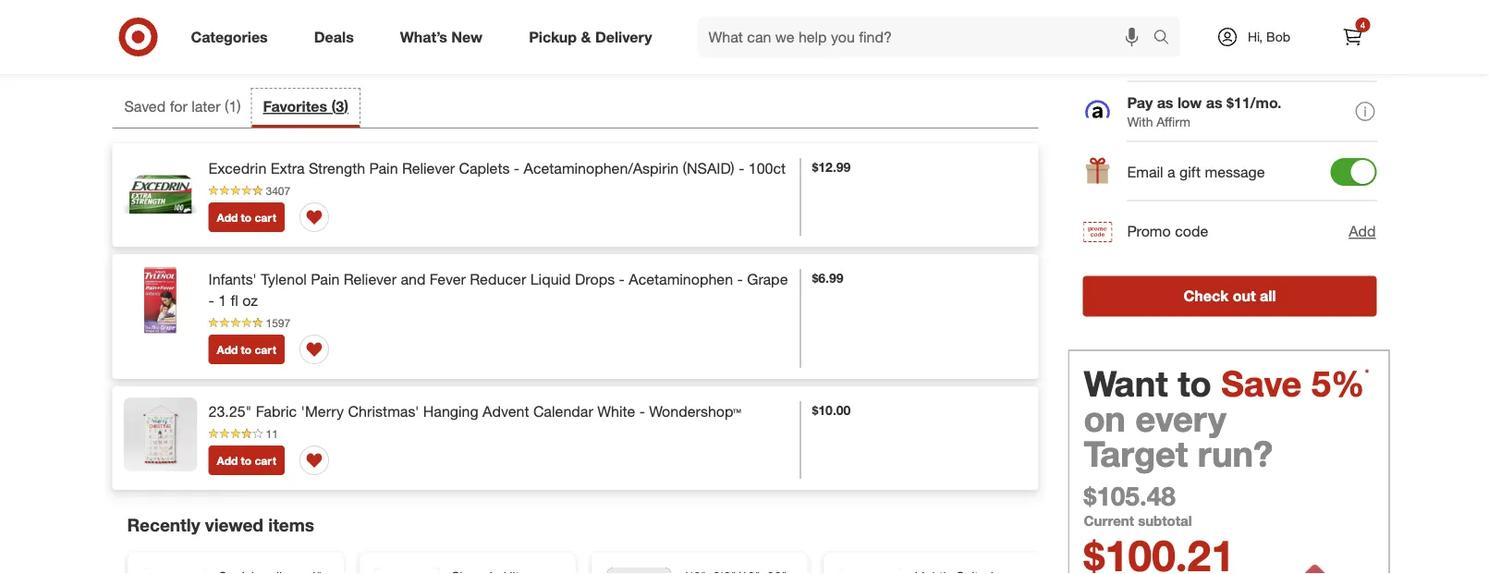 Task type: vqa. For each thing, say whether or not it's contained in the screenshot.
HI,
yes



Task type: locate. For each thing, give the bounding box(es) containing it.
promo code
[[1127, 222, 1209, 240]]

11
[[266, 427, 278, 441]]

cart
[[299, 18, 320, 32], [531, 18, 552, 32], [763, 18, 784, 32], [255, 210, 276, 224], [255, 342, 276, 356], [255, 453, 276, 467]]

hanging
[[423, 403, 479, 421]]

excedrin extra strength pain reliever caplets - acetaminophen/aspirin (nsaid) - 100ct image
[[123, 154, 197, 228]]

all
[[1260, 287, 1276, 305]]

pain right strength
[[369, 160, 398, 178]]

0 vertical spatial pain
[[369, 160, 398, 178]]

1 horizontal spatial )
[[344, 98, 348, 116]]

pickup & delivery
[[529, 28, 652, 46]]

hi, bob
[[1248, 29, 1291, 45]]

1 horizontal spatial 1
[[229, 98, 237, 116]]

excedrin extra strength pain reliever caplets - acetaminophen/aspirin (nsaid) - 100ct
[[208, 160, 786, 178]]

0 horizontal spatial 1
[[218, 292, 227, 310]]

free shipping with $35 orders* (exclusions apply)
[[1127, 34, 1330, 69]]

infants'
[[208, 270, 257, 288]]

( right later
[[225, 98, 229, 116]]

check out all
[[1184, 287, 1276, 305]]

with inside "pay as low as $11/mo. with affirm"
[[1127, 113, 1153, 129]]

2 ) from the left
[[344, 98, 348, 116]]

1 ) from the left
[[237, 98, 241, 116]]

target
[[1084, 432, 1188, 475]]

add inside button
[[1349, 222, 1376, 240]]

pickup
[[529, 28, 577, 46]]

1 horizontal spatial reliever
[[402, 160, 455, 178]]

for
[[170, 98, 187, 116]]

infants' tylenol pain reliever and fever reducer liquid drops - acetaminophen - grape - 1 fl oz list item
[[112, 254, 1039, 379]]

want to save 5% *
[[1084, 361, 1369, 404]]

( right favorites
[[331, 98, 336, 116]]

search
[[1145, 30, 1189, 48]]

reliever left 'and'
[[344, 270, 397, 288]]

pay
[[1127, 94, 1153, 112]]

add
[[261, 18, 282, 32], [493, 18, 514, 32], [725, 18, 746, 32], [217, 210, 238, 224], [1349, 222, 1376, 240], [217, 342, 238, 356], [217, 453, 238, 467]]

add inside infants' tylenol pain reliever and fever reducer liquid drops - acetaminophen - grape - 1 fl oz list item
[[217, 342, 238, 356]]

drops
[[575, 270, 615, 288]]

with inside the free shipping with $35 orders* (exclusions apply)
[[1127, 53, 1153, 69]]

add to cart
[[261, 18, 320, 32], [493, 18, 552, 32], [725, 18, 784, 32], [217, 210, 276, 224], [217, 342, 276, 356], [217, 453, 276, 467]]

add to cart button inside excedrin extra strength pain reliever caplets - acetaminophen/aspirin (nsaid) - 100ct list item
[[208, 203, 285, 232]]

on every target run?
[[1084, 397, 1273, 475]]

1 vertical spatial with
[[1127, 113, 1153, 129]]

excedrin extra strength pain reliever caplets - acetaminophen/aspirin (nsaid) - 100ct list item
[[112, 143, 1039, 247]]

2 as from the left
[[1206, 94, 1223, 112]]

with down free
[[1127, 53, 1153, 69]]

pain right tylenol
[[311, 270, 340, 288]]

as up affirm
[[1157, 94, 1174, 112]]

recently viewed items
[[127, 514, 314, 535]]

- right white
[[639, 403, 645, 421]]

deals link
[[298, 17, 377, 57]]

1 ( from the left
[[225, 98, 229, 116]]

to inside infants' tylenol pain reliever and fever reducer liquid drops - acetaminophen - grape - 1 fl oz list item
[[241, 342, 252, 356]]

add button
[[1348, 220, 1377, 243]]

add to cart inside excedrin extra strength pain reliever caplets - acetaminophen/aspirin (nsaid) - 100ct list item
[[217, 210, 276, 224]]

hi,
[[1248, 29, 1263, 45]]

1 with from the top
[[1127, 53, 1153, 69]]

1
[[229, 98, 237, 116], [218, 292, 227, 310]]

christmas'
[[348, 403, 419, 421]]

pain
[[369, 160, 398, 178], [311, 270, 340, 288]]

) right later
[[237, 98, 241, 116]]

1 right later
[[229, 98, 237, 116]]

add to cart button
[[253, 10, 329, 40], [485, 10, 561, 40], [717, 10, 793, 40], [208, 203, 285, 232], [208, 335, 285, 364], [208, 445, 285, 475]]

$105.48 current subtotal
[[1084, 480, 1192, 529]]

new
[[451, 28, 483, 46]]

0 horizontal spatial (
[[225, 98, 229, 116]]

1 vertical spatial pain
[[311, 270, 340, 288]]

1 horizontal spatial as
[[1206, 94, 1223, 112]]

- left 100ct
[[739, 160, 745, 178]]

) right favorites
[[344, 98, 348, 116]]

0 vertical spatial with
[[1127, 53, 1153, 69]]

0 vertical spatial 1
[[229, 98, 237, 116]]

a
[[1168, 163, 1176, 181]]

code
[[1175, 222, 1209, 240]]

pain inside the infants' tylenol pain reliever and fever reducer liquid drops - acetaminophen - grape - 1 fl oz
[[311, 270, 340, 288]]

affirm image
[[1083, 98, 1113, 127], [1085, 100, 1110, 118]]

)
[[237, 98, 241, 116], [344, 98, 348, 116]]

0 horizontal spatial as
[[1157, 94, 1174, 112]]

email
[[1127, 163, 1164, 181]]

favorites ( 3 )
[[263, 98, 348, 116]]

0 horizontal spatial )
[[237, 98, 241, 116]]

check out all button
[[1083, 276, 1377, 317]]

- right caplets
[[514, 160, 520, 178]]

5%
[[1312, 361, 1365, 404]]

gift
[[1180, 163, 1201, 181]]

liquid
[[530, 270, 571, 288]]

4 link
[[1333, 17, 1373, 57]]

with
[[1127, 53, 1153, 69], [1127, 113, 1153, 129]]

add to cart inside 23.25" fabric 'merry christmas' hanging advent calendar white - wondershop™ list item
[[217, 453, 276, 467]]

wondershop™
[[649, 403, 741, 421]]

0 horizontal spatial reliever
[[344, 270, 397, 288]]

what's new link
[[384, 17, 506, 57]]

(
[[225, 98, 229, 116], [331, 98, 336, 116]]

reliever left caplets
[[402, 160, 455, 178]]

infants' tylenol pain reliever and fever reducer liquid drops - acetaminophen - grape - 1 fl oz
[[208, 270, 788, 310]]

pickup & delivery link
[[513, 17, 675, 57]]

low
[[1178, 94, 1202, 112]]

-
[[514, 160, 520, 178], [739, 160, 745, 178], [619, 270, 625, 288], [737, 270, 743, 288], [208, 292, 214, 310], [639, 403, 645, 421]]

23.25" fabric 'merry christmas' hanging advent calendar white - wondershop™ list item
[[112, 386, 1039, 490]]

1 vertical spatial 1
[[218, 292, 227, 310]]

bob
[[1267, 29, 1291, 45]]

extra
[[271, 160, 305, 178]]

1 vertical spatial reliever
[[344, 270, 397, 288]]

*
[[1365, 366, 1369, 380]]

$6.99
[[812, 270, 844, 286]]

run?
[[1198, 432, 1273, 475]]

with down pay
[[1127, 113, 1153, 129]]

reliever
[[402, 160, 455, 178], [344, 270, 397, 288]]

what's new
[[400, 28, 483, 46]]

cart inside infants' tylenol pain reliever and fever reducer liquid drops - acetaminophen - grape - 1 fl oz list item
[[255, 342, 276, 356]]

infants' tylenol pain reliever and fever reducer liquid drops - acetaminophen - grape - 1 fl oz image
[[123, 265, 197, 339]]

strength
[[309, 160, 365, 178]]

2 with from the top
[[1127, 113, 1153, 129]]

0 horizontal spatial pain
[[311, 270, 340, 288]]

what's
[[400, 28, 447, 46]]

to inside 23.25" fabric 'merry christmas' hanging advent calendar white - wondershop™ list item
[[241, 453, 252, 467]]

&
[[581, 28, 591, 46]]

1 horizontal spatial (
[[331, 98, 336, 116]]

as right low on the right top of page
[[1206, 94, 1223, 112]]

add inside excedrin extra strength pain reliever caplets - acetaminophen/aspirin (nsaid) - 100ct list item
[[217, 210, 238, 224]]

1 left fl
[[218, 292, 227, 310]]

deals
[[314, 28, 354, 46]]

excedrin extra strength pain reliever caplets - acetaminophen/aspirin (nsaid) - 100ct link
[[208, 158, 786, 179]]

pay as low as $11/mo. with affirm
[[1127, 94, 1282, 129]]



Task type: describe. For each thing, give the bounding box(es) containing it.
on
[[1084, 397, 1126, 440]]

acetaminophen/aspirin
[[524, 160, 679, 178]]

grape
[[747, 270, 788, 288]]

tylenol
[[261, 270, 307, 288]]

add to cart button inside infants' tylenol pain reliever and fever reducer liquid drops - acetaminophen - grape - 1 fl oz list item
[[208, 335, 285, 364]]

white
[[597, 403, 635, 421]]

search button
[[1145, 17, 1189, 61]]

caplets
[[459, 160, 510, 178]]

promo
[[1127, 222, 1171, 240]]

apply)
[[1294, 53, 1330, 69]]

0 vertical spatial reliever
[[402, 160, 455, 178]]

out
[[1233, 287, 1256, 305]]

3
[[336, 98, 344, 116]]

subtotal
[[1138, 512, 1192, 529]]

fever
[[430, 270, 466, 288]]

1 as from the left
[[1157, 94, 1174, 112]]

3407
[[266, 184, 290, 198]]

check
[[1184, 287, 1229, 305]]

advent
[[483, 403, 529, 421]]

fl
[[231, 292, 238, 310]]

2 ( from the left
[[331, 98, 336, 116]]

email a gift message
[[1127, 163, 1265, 181]]

$35
[[1157, 53, 1178, 69]]

and
[[401, 270, 426, 288]]

23.25" fabric 'merry christmas' hanging advent calendar white - wondershop™ link
[[208, 401, 741, 422]]

add to cart inside infants' tylenol pain reliever and fever reducer liquid drops - acetaminophen - grape - 1 fl oz list item
[[217, 342, 276, 356]]

current
[[1084, 512, 1134, 529]]

(exclusions
[[1227, 53, 1291, 69]]

What can we help you find? suggestions appear below search field
[[698, 17, 1158, 57]]

- left grape
[[737, 270, 743, 288]]

1 horizontal spatial pain
[[369, 160, 398, 178]]

saved for later ( 1 )
[[124, 98, 241, 116]]

calendar
[[533, 403, 593, 421]]

(nsaid)
[[683, 160, 735, 178]]

- left fl
[[208, 292, 214, 310]]

$105.48
[[1084, 480, 1176, 512]]

$10.00
[[812, 402, 851, 418]]

$11/mo.
[[1227, 94, 1282, 112]]

message
[[1205, 163, 1265, 181]]

23.25" fabric 'merry christmas' hanging advent calendar white - wondershop™
[[208, 403, 741, 421]]

- right the drops
[[619, 270, 625, 288]]

categories link
[[175, 17, 291, 57]]

to inside excedrin extra strength pain reliever caplets - acetaminophen/aspirin (nsaid) - 100ct list item
[[241, 210, 252, 224]]

1597
[[266, 316, 290, 330]]

later
[[192, 98, 221, 116]]

favorites
[[263, 98, 327, 116]]

every
[[1136, 397, 1226, 440]]

oz
[[242, 292, 258, 310]]

want
[[1084, 361, 1168, 404]]

infants' tylenol pain reliever and fever reducer liquid drops - acetaminophen - grape - 1 fl oz link
[[208, 269, 789, 311]]

items
[[268, 514, 314, 535]]

fabric
[[256, 403, 297, 421]]

cart inside 23.25" fabric 'merry christmas' hanging advent calendar white - wondershop™ list item
[[255, 453, 276, 467]]

cart inside excedrin extra strength pain reliever caplets - acetaminophen/aspirin (nsaid) - 100ct list item
[[255, 210, 276, 224]]

affirm
[[1157, 113, 1191, 129]]

- inside list item
[[639, 403, 645, 421]]

save
[[1221, 361, 1302, 404]]

23.25&#34; fabric &#39;merry christmas&#39; hanging advent calendar white - wondershop&#8482; image
[[123, 397, 197, 471]]

viewed
[[205, 514, 263, 535]]

reliever inside the infants' tylenol pain reliever and fever reducer liquid drops - acetaminophen - grape - 1 fl oz
[[344, 270, 397, 288]]

4
[[1361, 19, 1366, 31]]

'merry
[[301, 403, 344, 421]]

recently
[[127, 514, 200, 535]]

1 inside the infants' tylenol pain reliever and fever reducer liquid drops - acetaminophen - grape - 1 fl oz
[[218, 292, 227, 310]]

saved
[[124, 98, 166, 116]]

excedrin
[[208, 160, 267, 178]]

reducer
[[470, 270, 526, 288]]

$12.99
[[812, 159, 851, 175]]

free
[[1127, 34, 1158, 52]]

100ct
[[749, 160, 786, 178]]

add inside 23.25" fabric 'merry christmas' hanging advent calendar white - wondershop™ list item
[[217, 453, 238, 467]]

acetaminophen
[[629, 270, 733, 288]]

delivery
[[595, 28, 652, 46]]

shipping
[[1162, 34, 1222, 52]]

add to cart button inside 23.25" fabric 'merry christmas' hanging advent calendar white - wondershop™ list item
[[208, 445, 285, 475]]

orders*
[[1181, 53, 1223, 69]]

23.25"
[[208, 403, 252, 421]]



